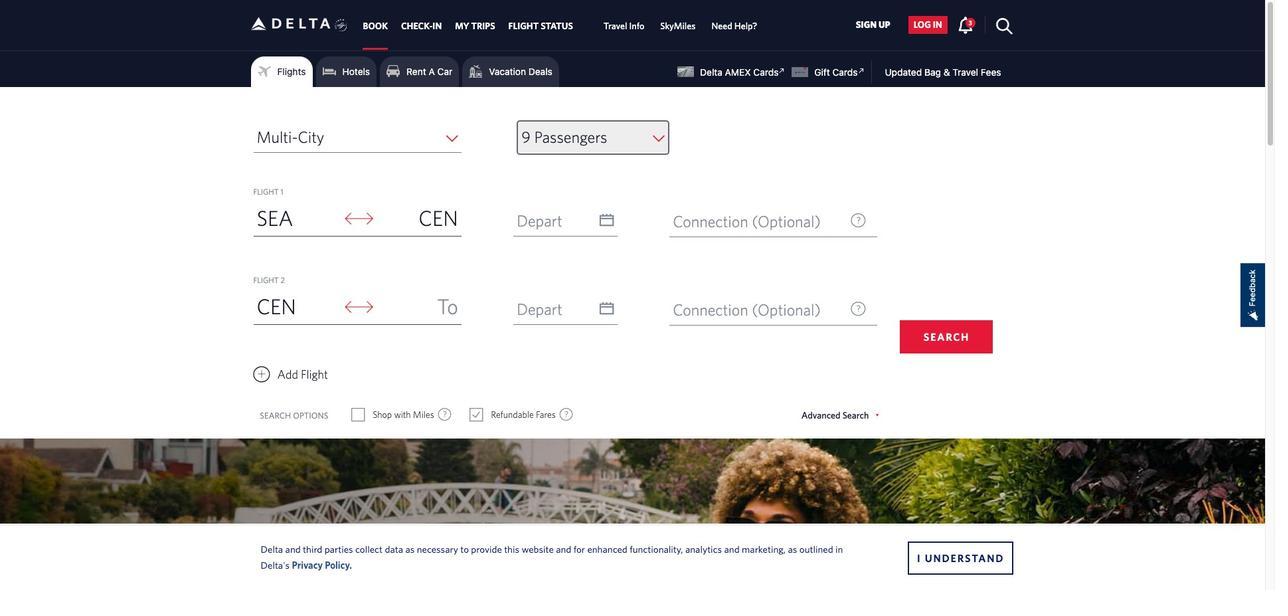Task type: vqa. For each thing, say whether or not it's contained in the screenshot.
Connection (Optional) link
yes



Task type: describe. For each thing, give the bounding box(es) containing it.
my trips
[[455, 21, 495, 31]]

rent a car
[[407, 66, 453, 77]]

delta for delta amex cards
[[700, 66, 723, 78]]

trips
[[471, 21, 495, 31]]

search
[[843, 410, 869, 421]]

shop with miles
[[373, 409, 434, 420]]

help?
[[735, 21, 758, 31]]

shop
[[373, 409, 392, 420]]

log in button
[[909, 16, 948, 34]]

9 Passengers field
[[518, 122, 668, 153]]

1 vertical spatial travel
[[953, 66, 979, 78]]

connection for to
[[673, 300, 749, 319]]

functionality,
[[630, 543, 683, 554]]

fares
[[536, 409, 556, 420]]

rent
[[407, 66, 426, 77]]

status
[[541, 21, 573, 31]]

gift cards
[[815, 66, 858, 78]]

travel info link
[[604, 14, 645, 38]]

amex
[[725, 66, 751, 78]]

2 cards from the left
[[833, 66, 858, 78]]

rent a car link
[[387, 62, 453, 82]]

travel info
[[604, 21, 645, 31]]

understand
[[925, 552, 1005, 564]]

skymiles link
[[661, 14, 696, 38]]

policy.
[[325, 559, 352, 570]]

search options
[[260, 410, 328, 420]]

this link opens another site in a new window that may not follow the same accessibility policies as delta air lines. image
[[855, 64, 868, 77]]

connection for cen
[[673, 212, 749, 231]]

depart for cen
[[517, 211, 563, 230]]

(optional) for cen
[[752, 212, 821, 231]]

sign up
[[856, 19, 891, 30]]

1 cards from the left
[[754, 66, 779, 78]]

miles
[[413, 409, 434, 420]]

search for search options
[[260, 410, 291, 420]]

vacation deals
[[489, 66, 553, 77]]

cen for cen link to the left
[[257, 294, 296, 318]]

privacy
[[292, 559, 323, 570]]

passengers
[[535, 128, 608, 146]]

in inside log in button
[[933, 19, 943, 30]]

connection (optional) link for cen
[[670, 206, 878, 237]]

i understand button
[[908, 541, 1014, 574]]

hotels
[[343, 66, 370, 77]]

website
[[522, 543, 554, 554]]

need
[[712, 21, 733, 31]]

data
[[385, 543, 403, 554]]

book
[[363, 21, 388, 31]]

third
[[303, 543, 322, 554]]

depart button for to
[[514, 294, 618, 324]]

advanced search link
[[802, 410, 879, 421]]

log in
[[914, 19, 943, 30]]

my
[[455, 21, 469, 31]]

3 and from the left
[[725, 543, 740, 554]]

car
[[438, 66, 453, 77]]

add flight button
[[253, 364, 328, 385]]

2
[[281, 275, 285, 284]]

need help?
[[712, 21, 758, 31]]

delta amex cards link
[[678, 64, 789, 78]]

connection (optional) link for to
[[670, 294, 878, 326]]

1
[[281, 187, 284, 196]]

gift
[[815, 66, 830, 78]]

&
[[944, 66, 951, 78]]

in
[[433, 21, 442, 31]]

enhanced
[[588, 543, 628, 554]]

up
[[879, 19, 891, 30]]

with
[[394, 409, 411, 420]]

hotels link
[[323, 62, 370, 82]]

book link
[[363, 14, 388, 38]]

check-in link
[[401, 14, 442, 38]]

flight status
[[509, 21, 573, 31]]

to
[[461, 543, 469, 554]]

updated bag & travel fees
[[885, 66, 1002, 78]]

0 horizontal spatial cen link
[[253, 290, 340, 324]]

depart for to
[[517, 300, 563, 318]]

delta air lines image
[[251, 3, 331, 44]]

a
[[429, 66, 435, 77]]

delta's
[[261, 559, 290, 570]]

travel inside travel info link
[[604, 21, 628, 31]]

flight 2
[[253, 275, 285, 284]]

my trips link
[[455, 14, 495, 38]]



Task type: locate. For each thing, give the bounding box(es) containing it.
2 connection (optional) from the top
[[673, 300, 821, 319]]

necessary
[[417, 543, 458, 554]]

flight inside button
[[301, 367, 328, 381]]

0 vertical spatial depart button
[[514, 205, 618, 236]]

cen for top cen link
[[419, 205, 458, 230]]

0 horizontal spatial and
[[285, 543, 301, 554]]

0 horizontal spatial in
[[836, 543, 843, 554]]

flight for sea
[[253, 187, 279, 196]]

multi-city
[[257, 128, 324, 146]]

2 and from the left
[[556, 543, 572, 554]]

0 vertical spatial cen link
[[375, 201, 462, 236]]

travel left info
[[604, 21, 628, 31]]

(optional)
[[752, 212, 821, 231], [752, 300, 821, 319]]

None text field
[[514, 205, 618, 237], [514, 294, 618, 325], [514, 205, 618, 237], [514, 294, 618, 325]]

0 vertical spatial cen
[[419, 205, 458, 230]]

depart
[[517, 211, 563, 230], [517, 300, 563, 318]]

1 horizontal spatial in
[[933, 19, 943, 30]]

for
[[574, 543, 585, 554]]

2 horizontal spatial and
[[725, 543, 740, 554]]

2 depart button from the top
[[514, 294, 618, 324]]

0 vertical spatial delta
[[700, 66, 723, 78]]

and left third
[[285, 543, 301, 554]]

2 connection from the top
[[673, 300, 749, 319]]

0 horizontal spatial search
[[260, 410, 291, 420]]

collect
[[355, 543, 383, 554]]

check-
[[401, 21, 433, 31]]

0 horizontal spatial travel
[[604, 21, 628, 31]]

search for search
[[924, 331, 970, 343]]

flight
[[509, 21, 539, 31]]

updated
[[885, 66, 922, 78]]

deals
[[529, 66, 553, 77]]

privacy policy.
[[292, 559, 352, 570]]

1 horizontal spatial delta
[[700, 66, 723, 78]]

connection
[[673, 212, 749, 231], [673, 300, 749, 319]]

9
[[522, 128, 531, 146]]

sea link
[[253, 201, 340, 236]]

1 connection from the top
[[673, 212, 749, 231]]

1 depart from the top
[[517, 211, 563, 230]]

2 vertical spatial flight
[[301, 367, 328, 381]]

updated bag & travel fees link
[[872, 66, 1002, 78]]

this
[[504, 543, 520, 554]]

1 (optional) from the top
[[752, 212, 821, 231]]

cen link
[[375, 201, 462, 236], [253, 290, 340, 324]]

0 horizontal spatial cards
[[754, 66, 779, 78]]

this link opens another site in a new window that may not follow the same accessibility policies as delta air lines. image
[[776, 64, 789, 77]]

tab list
[[356, 0, 766, 50]]

info
[[630, 21, 645, 31]]

delta up delta's
[[261, 543, 283, 554]]

refundable fares
[[491, 409, 556, 420]]

connection (optional) for cen
[[673, 212, 821, 231]]

in inside delta and third parties collect data as necessary to provide this website and for enhanced functionality, analytics and marketing, as outlined in delta's
[[836, 543, 843, 554]]

1 vertical spatial cen link
[[253, 290, 340, 324]]

check-in
[[401, 21, 442, 31]]

gift cards link
[[792, 64, 868, 78]]

1 horizontal spatial as
[[788, 543, 798, 554]]

1 and from the left
[[285, 543, 301, 554]]

city
[[298, 128, 324, 146]]

Multi-City field
[[253, 122, 462, 153]]

and left "for"
[[556, 543, 572, 554]]

depart button for cen
[[514, 205, 618, 236]]

1 depart button from the top
[[514, 205, 618, 236]]

marketing,
[[742, 543, 786, 554]]

advanced search
[[802, 410, 869, 421]]

sign up link
[[851, 16, 896, 34]]

1 horizontal spatial and
[[556, 543, 572, 554]]

i
[[918, 552, 922, 564]]

1 connection (optional) link from the top
[[670, 206, 878, 237]]

cen
[[419, 205, 458, 230], [257, 294, 296, 318]]

delta and third parties collect data as necessary to provide this website and for enhanced functionality, analytics and marketing, as outlined in delta's
[[261, 543, 843, 570]]

9 passengers
[[522, 128, 608, 146]]

flight left 1
[[253, 187, 279, 196]]

2 depart from the top
[[517, 300, 563, 318]]

0 vertical spatial travel
[[604, 21, 628, 31]]

1 horizontal spatial cards
[[833, 66, 858, 78]]

skyteam image
[[335, 5, 348, 46]]

in right log
[[933, 19, 943, 30]]

1 vertical spatial (optional)
[[752, 300, 821, 319]]

flight right add
[[301, 367, 328, 381]]

flight left 2
[[253, 275, 279, 284]]

options
[[293, 410, 328, 420]]

bag
[[925, 66, 942, 78]]

1 vertical spatial delta
[[261, 543, 283, 554]]

delta left the amex
[[700, 66, 723, 78]]

0 vertical spatial connection (optional)
[[673, 212, 821, 231]]

cards right the amex
[[754, 66, 779, 78]]

multi-
[[257, 128, 298, 146]]

advanced
[[802, 410, 841, 421]]

provide
[[471, 543, 502, 554]]

search inside button
[[924, 331, 970, 343]]

1 vertical spatial flight
[[253, 275, 279, 284]]

1 vertical spatial in
[[836, 543, 843, 554]]

connection (optional)
[[673, 212, 821, 231], [673, 300, 821, 319]]

sea
[[257, 205, 293, 230]]

1 vertical spatial depart button
[[514, 294, 618, 324]]

delta amex cards
[[700, 66, 779, 78]]

vacation
[[489, 66, 526, 77]]

0 vertical spatial in
[[933, 19, 943, 30]]

privacy policy. link
[[292, 559, 352, 570]]

fees
[[981, 66, 1002, 78]]

as right data
[[406, 543, 415, 554]]

(optional) for to
[[752, 300, 821, 319]]

1 vertical spatial connection (optional)
[[673, 300, 821, 319]]

depart button
[[514, 205, 618, 236], [514, 294, 618, 324]]

2 (optional) from the top
[[752, 300, 821, 319]]

add
[[277, 367, 298, 381]]

delta
[[700, 66, 723, 78], [261, 543, 283, 554]]

2 connection (optional) link from the top
[[670, 294, 878, 326]]

1 vertical spatial connection
[[673, 300, 749, 319]]

3
[[969, 18, 973, 26]]

search button
[[901, 320, 994, 353]]

add flight
[[277, 367, 328, 381]]

search
[[924, 331, 970, 343], [260, 410, 291, 420]]

1 horizontal spatial cen
[[419, 205, 458, 230]]

1 vertical spatial connection (optional) link
[[670, 294, 878, 326]]

and
[[285, 543, 301, 554], [556, 543, 572, 554], [725, 543, 740, 554]]

vacation deals link
[[469, 62, 553, 82]]

skymiles
[[661, 21, 696, 31]]

1 horizontal spatial travel
[[953, 66, 979, 78]]

1 vertical spatial cen
[[257, 294, 296, 318]]

sign
[[856, 19, 877, 30]]

flight 1
[[253, 187, 284, 196]]

delta inside delta and third parties collect data as necessary to provide this website and for enhanced functionality, analytics and marketing, as outlined in delta's
[[261, 543, 283, 554]]

and right 'analytics'
[[725, 543, 740, 554]]

flights link
[[257, 62, 306, 82]]

tab list containing book
[[356, 0, 766, 50]]

i understand
[[918, 552, 1005, 564]]

1 horizontal spatial cen link
[[375, 201, 462, 236]]

delta for delta and third parties collect data as necessary to provide this website and for enhanced functionality, analytics and marketing, as outlined in delta's
[[261, 543, 283, 554]]

cards
[[754, 66, 779, 78], [833, 66, 858, 78]]

3 link
[[958, 16, 976, 33]]

as left outlined
[[788, 543, 798, 554]]

refundable
[[491, 409, 534, 420]]

connection (optional) link
[[670, 206, 878, 237], [670, 294, 878, 326]]

1 horizontal spatial search
[[924, 331, 970, 343]]

in
[[933, 19, 943, 30], [836, 543, 843, 554]]

analytics
[[686, 543, 722, 554]]

1 vertical spatial search
[[260, 410, 291, 420]]

need help? link
[[712, 14, 758, 38]]

0 horizontal spatial as
[[406, 543, 415, 554]]

1 connection (optional) from the top
[[673, 212, 821, 231]]

0 vertical spatial flight
[[253, 187, 279, 196]]

travel right &
[[953, 66, 979, 78]]

flight status link
[[509, 14, 573, 38]]

0 horizontal spatial cen
[[257, 294, 296, 318]]

in right outlined
[[836, 543, 843, 554]]

0 vertical spatial connection
[[673, 212, 749, 231]]

0 vertical spatial depart
[[517, 211, 563, 230]]

flights
[[277, 66, 306, 77]]

0 vertical spatial connection (optional) link
[[670, 206, 878, 237]]

to link
[[375, 290, 462, 324]]

cards right gift
[[833, 66, 858, 78]]

1 as from the left
[[406, 543, 415, 554]]

0 vertical spatial (optional)
[[752, 212, 821, 231]]

flight for cen
[[253, 275, 279, 284]]

1 vertical spatial depart
[[517, 300, 563, 318]]

travel
[[604, 21, 628, 31], [953, 66, 979, 78]]

2 as from the left
[[788, 543, 798, 554]]

Refundable Fares checkbox
[[471, 408, 483, 421]]

Shop with Miles checkbox
[[352, 408, 364, 421]]

0 horizontal spatial delta
[[261, 543, 283, 554]]

book tab panel
[[0, 87, 1266, 439]]

to
[[437, 294, 458, 318]]

log
[[914, 19, 931, 30]]

connection (optional) for to
[[673, 300, 821, 319]]

0 vertical spatial search
[[924, 331, 970, 343]]



